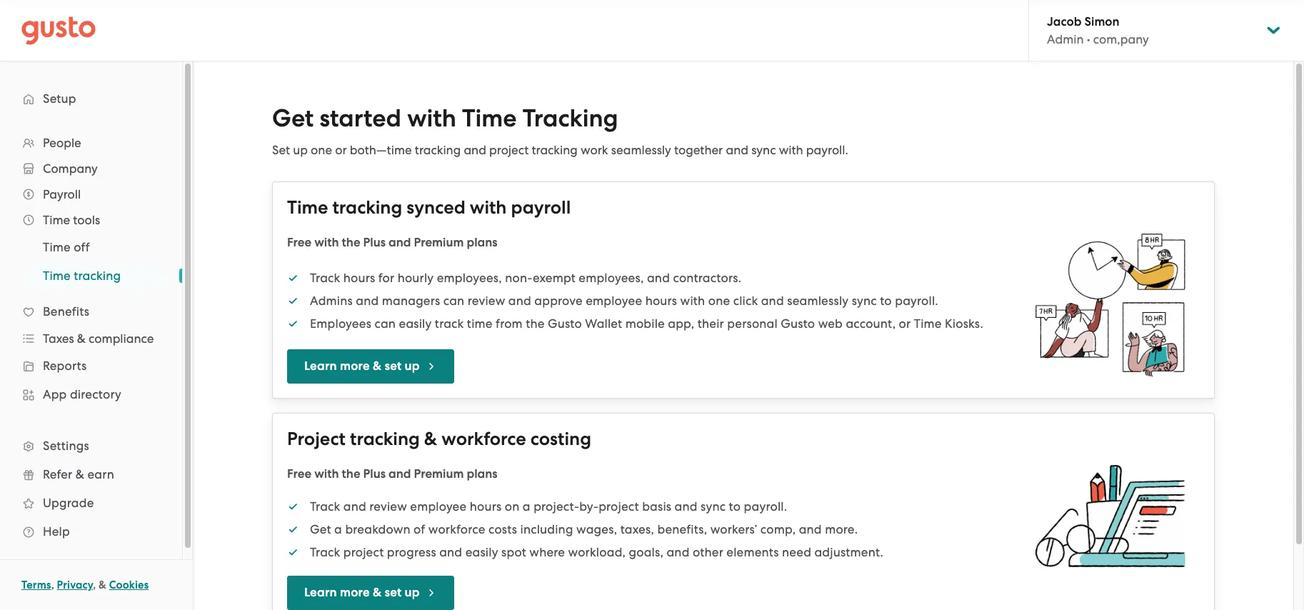Task type: locate. For each thing, give the bounding box(es) containing it.
0 vertical spatial more
[[340, 359, 370, 374]]

0 vertical spatial plans
[[467, 235, 498, 250]]

2 vertical spatial the
[[342, 467, 361, 482]]

0 horizontal spatial gusto
[[548, 316, 582, 331]]

0 horizontal spatial review
[[370, 499, 407, 514]]

1 horizontal spatial payroll.
[[807, 143, 849, 157]]

get for get started with time tracking
[[272, 104, 314, 133]]

account,
[[846, 316, 896, 331]]

seamlessly
[[612, 143, 672, 157], [788, 293, 849, 308]]

the right from
[[526, 316, 545, 331]]

tracking down the 'both—time' at the top left
[[333, 197, 403, 219]]

learn more & set up link down progress
[[287, 576, 454, 610]]

time for time tracking synced with payroll
[[287, 197, 328, 219]]

employee
[[586, 293, 643, 308], [410, 499, 467, 514]]

0 vertical spatial workforce
[[442, 428, 527, 450]]

from
[[496, 316, 523, 331]]

to up account,
[[881, 293, 892, 308]]

employees, up admins and managers can review and approve employee hours with one click and seamlessly sync to payroll.
[[579, 270, 644, 285]]

1 vertical spatial easily
[[466, 545, 499, 559]]

premium down project tracking & workforce costing
[[414, 467, 464, 482]]

1 vertical spatial seamlessly
[[788, 293, 849, 308]]

one
[[311, 143, 332, 157], [709, 293, 731, 308]]

time tracking
[[43, 269, 121, 283]]

web
[[819, 316, 843, 331]]

time inside time tools dropdown button
[[43, 213, 70, 227]]

, left privacy link at bottom left
[[51, 579, 54, 592]]

free with the plus and premium plans up breakdown
[[287, 467, 498, 482]]

2 vertical spatial sync
[[701, 499, 726, 514]]

up down the managers
[[405, 359, 420, 374]]

admins
[[310, 293, 353, 308]]

2 horizontal spatial project
[[599, 499, 639, 514]]

1 vertical spatial get
[[310, 522, 331, 537]]

a left breakdown
[[335, 522, 342, 537]]

and right progress
[[440, 545, 463, 559]]

get up set on the top
[[272, 104, 314, 133]]

1 vertical spatial plus
[[363, 467, 386, 482]]

can down the managers
[[375, 316, 396, 331]]

2 free from the top
[[287, 467, 312, 482]]

seamlessly right work at left top
[[612, 143, 672, 157]]

easily down the managers
[[399, 316, 432, 331]]

track for time
[[310, 270, 340, 285]]

settings
[[43, 439, 89, 453]]

plans
[[467, 235, 498, 250], [467, 467, 498, 482]]

seamlessly up web
[[788, 293, 849, 308]]

can
[[444, 293, 465, 308], [375, 316, 396, 331]]

project tracking & workforce costing
[[287, 428, 592, 450]]

terms link
[[21, 579, 51, 592]]

time inside time off link
[[43, 240, 71, 254]]

one right set on the top
[[311, 143, 332, 157]]

1 vertical spatial can
[[375, 316, 396, 331]]

free with the plus and premium plans
[[287, 235, 498, 250], [287, 467, 498, 482]]

payroll
[[43, 187, 81, 202]]

other
[[693, 545, 724, 559]]

2 track from the top
[[310, 499, 340, 514]]

sync up workers'
[[701, 499, 726, 514]]

payroll button
[[14, 182, 168, 207]]

easily down costs
[[466, 545, 499, 559]]

2 horizontal spatial sync
[[852, 293, 877, 308]]

0 vertical spatial track
[[310, 270, 340, 285]]

1 vertical spatial learn more & set up
[[304, 585, 420, 600]]

0 horizontal spatial seamlessly
[[612, 143, 672, 157]]

plans up track hours for hourly employees, non-exempt employees, and contractors.
[[467, 235, 498, 250]]

1 vertical spatial free
[[287, 467, 312, 482]]

free up admins
[[287, 235, 312, 250]]

plus up the for on the top left of the page
[[363, 235, 386, 250]]

exempt
[[533, 270, 576, 285]]

time inside time tracking link
[[43, 269, 71, 283]]

plus
[[363, 235, 386, 250], [363, 467, 386, 482]]

0 vertical spatial to
[[881, 293, 892, 308]]

0 horizontal spatial to
[[729, 499, 741, 514]]

1 vertical spatial learn more & set up link
[[287, 576, 454, 610]]

set for synced
[[385, 359, 402, 374]]

get a breakdown of workforce costs including wages, taxes, benefits, workers' comp, and more.
[[310, 522, 858, 537]]

free with the plus and premium plans up the for on the top left of the page
[[287, 235, 498, 250]]

non-
[[505, 270, 533, 285]]

0 vertical spatial learn
[[304, 359, 337, 374]]

and up breakdown
[[344, 499, 367, 514]]

learn more & set up link down employees
[[287, 349, 454, 384]]

0 vertical spatial hours
[[344, 270, 375, 285]]

set down progress
[[385, 585, 402, 600]]

2 premium from the top
[[414, 467, 464, 482]]

work
[[581, 143, 609, 157]]

tracking right project
[[350, 428, 420, 450]]

1 vertical spatial premium
[[414, 467, 464, 482]]

taxes & compliance
[[43, 332, 154, 346]]

set
[[385, 359, 402, 374], [385, 585, 402, 600]]

up right set on the top
[[293, 143, 308, 157]]

1 horizontal spatial easily
[[466, 545, 499, 559]]

help link
[[14, 519, 168, 545]]

&
[[77, 332, 86, 346], [373, 359, 382, 374], [424, 428, 438, 450], [76, 467, 84, 482], [99, 579, 106, 592], [373, 585, 382, 600]]

1 track from the top
[[310, 270, 340, 285]]

people
[[43, 136, 81, 150]]

0 vertical spatial set
[[385, 359, 402, 374]]

wallet
[[586, 316, 623, 331]]

employee up of on the left of page
[[410, 499, 467, 514]]

app directory link
[[14, 382, 168, 407]]

0 horizontal spatial employee
[[410, 499, 467, 514]]

0 vertical spatial learn more & set up
[[304, 359, 420, 374]]

0 vertical spatial free with the plus and premium plans
[[287, 235, 498, 250]]

1 vertical spatial one
[[709, 293, 731, 308]]

0 horizontal spatial project
[[344, 545, 384, 559]]

1 plans from the top
[[467, 235, 498, 250]]

for
[[379, 270, 395, 285]]

1 premium from the top
[[414, 235, 464, 250]]

0 vertical spatial sync
[[752, 143, 776, 157]]

review up breakdown
[[370, 499, 407, 514]]

learn more & set up down employees
[[304, 359, 420, 374]]

1 vertical spatial up
[[405, 359, 420, 374]]

plus for time
[[363, 235, 386, 250]]

tracking for project tracking & workforce costing
[[350, 428, 420, 450]]

hourly
[[398, 270, 434, 285]]

1 vertical spatial workforce
[[429, 522, 486, 537]]

1 horizontal spatial seamlessly
[[788, 293, 849, 308]]

learn more & set up for project
[[304, 585, 420, 600]]

more
[[340, 359, 370, 374], [340, 585, 370, 600]]

get
[[272, 104, 314, 133], [310, 522, 331, 537]]

1 learn more & set up from the top
[[304, 359, 420, 374]]

or
[[335, 143, 347, 157], [899, 316, 911, 331]]

0 vertical spatial or
[[335, 143, 347, 157]]

1 horizontal spatial review
[[468, 293, 506, 308]]

where
[[530, 545, 565, 559]]

2 plus from the top
[[363, 467, 386, 482]]

plans for with
[[467, 235, 498, 250]]

1 vertical spatial set
[[385, 585, 402, 600]]

or down "started"
[[335, 143, 347, 157]]

get started with time tracking
[[272, 104, 619, 133]]

free for project tracking & workforce costing
[[287, 467, 312, 482]]

list containing people
[[0, 130, 182, 546]]

free down project
[[287, 467, 312, 482]]

learn more & set up down progress
[[304, 585, 420, 600]]

0 horizontal spatial payroll.
[[744, 499, 788, 514]]

0 vertical spatial premium
[[414, 235, 464, 250]]

1 horizontal spatial a
[[523, 499, 531, 514]]

and right 'together'
[[726, 143, 749, 157]]

breakdown
[[345, 522, 411, 537]]

review
[[468, 293, 506, 308], [370, 499, 407, 514]]

2 vertical spatial up
[[405, 585, 420, 600]]

cookies
[[109, 579, 149, 592]]

comp,
[[761, 522, 796, 537]]

1 plus from the top
[[363, 235, 386, 250]]

0 horizontal spatial easily
[[399, 316, 432, 331]]

com,pany
[[1094, 32, 1150, 46]]

the down project
[[342, 467, 361, 482]]

2 learn from the top
[[304, 585, 337, 600]]

track hours for hourly employees, non-exempt employees, and contractors.
[[310, 270, 742, 285]]

2 set from the top
[[385, 585, 402, 600]]

sync right 'together'
[[752, 143, 776, 157]]

premium down synced
[[414, 235, 464, 250]]

time tracking synced with payroll
[[287, 197, 571, 219]]

with
[[407, 104, 457, 133], [779, 143, 804, 157], [470, 197, 507, 219], [315, 235, 339, 250], [681, 293, 706, 308], [315, 467, 339, 482]]

1 vertical spatial more
[[340, 585, 370, 600]]

1 employees, from the left
[[437, 270, 502, 285]]

gusto
[[548, 316, 582, 331], [781, 316, 816, 331]]

more down employees
[[340, 359, 370, 374]]

hours left on
[[470, 499, 502, 514]]

1 set from the top
[[385, 359, 402, 374]]

1 vertical spatial to
[[729, 499, 741, 514]]

privacy
[[57, 579, 93, 592]]

sync up account,
[[852, 293, 877, 308]]

setup link
[[14, 86, 168, 111]]

1 learn from the top
[[304, 359, 337, 374]]

1 vertical spatial hours
[[646, 293, 678, 308]]

1 vertical spatial plans
[[467, 467, 498, 482]]

0 horizontal spatial one
[[311, 143, 332, 157]]

project up taxes,
[[599, 499, 639, 514]]

0 horizontal spatial ,
[[51, 579, 54, 592]]

2 horizontal spatial payroll.
[[896, 293, 939, 308]]

app
[[43, 387, 67, 402]]

plus up breakdown
[[363, 467, 386, 482]]

2 free with the plus and premium plans from the top
[[287, 467, 498, 482]]

gusto down approve
[[548, 316, 582, 331]]

1 horizontal spatial one
[[709, 293, 731, 308]]

the up admins
[[342, 235, 361, 250]]

project up payroll on the left top
[[490, 143, 529, 157]]

, left cookies
[[93, 579, 96, 592]]

1 horizontal spatial employee
[[586, 293, 643, 308]]

app,
[[668, 316, 695, 331]]

0 vertical spatial employee
[[586, 293, 643, 308]]

gusto navigation element
[[0, 61, 182, 569]]

1 vertical spatial or
[[899, 316, 911, 331]]

0 horizontal spatial a
[[335, 522, 342, 537]]

2 more from the top
[[340, 585, 370, 600]]

0 horizontal spatial employees,
[[437, 270, 502, 285]]

track project progress and easily spot where workload, goals, and other elements need adjustment.
[[310, 545, 884, 559]]

list
[[0, 130, 182, 546], [0, 233, 182, 290], [287, 269, 1008, 332], [287, 498, 1008, 561]]

project down breakdown
[[344, 545, 384, 559]]

a
[[523, 499, 531, 514], [335, 522, 342, 537]]

and down benefits,
[[667, 545, 690, 559]]

time for time tools
[[43, 213, 70, 227]]

tracking down time off link
[[74, 269, 121, 283]]

get left breakdown
[[310, 522, 331, 537]]

or right account,
[[899, 316, 911, 331]]

up down progress
[[405, 585, 420, 600]]

need
[[783, 545, 812, 559]]

hours
[[344, 270, 375, 285], [646, 293, 678, 308], [470, 499, 502, 514]]

sync
[[752, 143, 776, 157], [852, 293, 877, 308], [701, 499, 726, 514]]

workforce
[[442, 428, 527, 450], [429, 522, 486, 537]]

0 vertical spatial learn more & set up link
[[287, 349, 454, 384]]

employee up "wallet"
[[586, 293, 643, 308]]

1 vertical spatial project
[[599, 499, 639, 514]]

0 horizontal spatial hours
[[344, 270, 375, 285]]

1 gusto from the left
[[548, 316, 582, 331]]

hours up employees can easily track time from the gusto wallet mobile app, their personal gusto web account, or time kiosks.
[[646, 293, 678, 308]]

1 learn more & set up link from the top
[[287, 349, 454, 384]]

free with the plus and premium plans for synced
[[287, 235, 498, 250]]

0 vertical spatial review
[[468, 293, 506, 308]]

2 plans from the top
[[467, 467, 498, 482]]

employees, up 'time'
[[437, 270, 502, 285]]

up for time
[[405, 359, 420, 374]]

1 free with the plus and premium plans from the top
[[287, 235, 498, 250]]

up
[[293, 143, 308, 157], [405, 359, 420, 374], [405, 585, 420, 600]]

both—time
[[350, 143, 412, 157]]

tracking inside gusto navigation element
[[74, 269, 121, 283]]

time
[[467, 316, 493, 331]]

0 vertical spatial free
[[287, 235, 312, 250]]

0 vertical spatial plus
[[363, 235, 386, 250]]

0 vertical spatial the
[[342, 235, 361, 250]]

1 horizontal spatial gusto
[[781, 316, 816, 331]]

2 learn more & set up link from the top
[[287, 576, 454, 610]]

hours left the for on the top left of the page
[[344, 270, 375, 285]]

1 vertical spatial track
[[310, 499, 340, 514]]

project
[[490, 143, 529, 157], [599, 499, 639, 514], [344, 545, 384, 559]]

review up 'time'
[[468, 293, 506, 308]]

1 horizontal spatial can
[[444, 293, 465, 308]]

1 horizontal spatial project
[[490, 143, 529, 157]]

and down non-
[[509, 293, 532, 308]]

2 vertical spatial hours
[[470, 499, 502, 514]]

payroll
[[511, 197, 571, 219]]

can up track
[[444, 293, 465, 308]]

approve
[[535, 293, 583, 308]]

and down project tracking & workforce costing
[[389, 467, 411, 482]]

learn more & set up link
[[287, 349, 454, 384], [287, 576, 454, 610]]

2 learn more & set up from the top
[[304, 585, 420, 600]]

2 vertical spatial track
[[310, 545, 340, 559]]

2 horizontal spatial hours
[[646, 293, 678, 308]]

a right on
[[523, 499, 531, 514]]

0 horizontal spatial sync
[[701, 499, 726, 514]]

set down the managers
[[385, 359, 402, 374]]

jacob simon admin • com,pany
[[1048, 14, 1150, 46]]

more down breakdown
[[340, 585, 370, 600]]

the for time tracking synced with payroll
[[342, 235, 361, 250]]

employees,
[[437, 270, 502, 285], [579, 270, 644, 285]]

benefits,
[[658, 522, 708, 537]]

,
[[51, 579, 54, 592], [93, 579, 96, 592]]

0 vertical spatial get
[[272, 104, 314, 133]]

1 more from the top
[[340, 359, 370, 374]]

1 vertical spatial free with the plus and premium plans
[[287, 467, 498, 482]]

learn more & set up link for time
[[287, 349, 454, 384]]

plans down project tracking & workforce costing
[[467, 467, 498, 482]]

0 horizontal spatial can
[[375, 316, 396, 331]]

1 vertical spatial sync
[[852, 293, 877, 308]]

one up their
[[709, 293, 731, 308]]

1 horizontal spatial ,
[[93, 579, 96, 592]]

1 vertical spatial learn
[[304, 585, 337, 600]]

0 vertical spatial a
[[523, 499, 531, 514]]

gusto left web
[[781, 316, 816, 331]]

1 horizontal spatial employees,
[[579, 270, 644, 285]]

to up workers'
[[729, 499, 741, 514]]

1 horizontal spatial to
[[881, 293, 892, 308]]

premium
[[414, 235, 464, 250], [414, 467, 464, 482]]

1 free from the top
[[287, 235, 312, 250]]



Task type: vqa. For each thing, say whether or not it's contained in the screenshot.
Tax setup at the bottom left of page
no



Task type: describe. For each thing, give the bounding box(es) containing it.
and up benefits,
[[675, 499, 698, 514]]

2 , from the left
[[93, 579, 96, 592]]

get for get a breakdown of workforce costs including wages, taxes, benefits, workers' comp, and more.
[[310, 522, 331, 537]]

employees can easily track time from the gusto wallet mobile app, their personal gusto web account, or time kiosks.
[[310, 316, 984, 331]]

and up the for on the top left of the page
[[389, 235, 411, 250]]

reports link
[[14, 353, 168, 379]]

company
[[43, 162, 98, 176]]

2 vertical spatial payroll.
[[744, 499, 788, 514]]

including
[[521, 522, 574, 537]]

time off
[[43, 240, 90, 254]]

time for time tracking
[[43, 269, 71, 283]]

learn more & set up link for project
[[287, 576, 454, 610]]

2 vertical spatial project
[[344, 545, 384, 559]]

tools
[[73, 213, 100, 227]]

list containing time off
[[0, 233, 182, 290]]

learn for time
[[304, 359, 337, 374]]

of
[[414, 522, 426, 537]]

2 gusto from the left
[[781, 316, 816, 331]]

•
[[1088, 32, 1091, 46]]

home image
[[21, 16, 96, 45]]

3 track from the top
[[310, 545, 340, 559]]

the for project tracking & workforce costing
[[342, 467, 361, 482]]

more for project
[[340, 585, 370, 600]]

by-
[[580, 499, 599, 514]]

costs
[[489, 522, 517, 537]]

and right click
[[762, 293, 785, 308]]

privacy link
[[57, 579, 93, 592]]

started
[[320, 104, 402, 133]]

tracking
[[523, 104, 619, 133]]

set up one or both—time tracking and project tracking work seamlessly together and sync with payroll.
[[272, 143, 849, 157]]

time for time off
[[43, 240, 71, 254]]

spot
[[502, 545, 527, 559]]

and down get started with time tracking
[[464, 143, 487, 157]]

off
[[74, 240, 90, 254]]

list containing track and review employee hours on a project-by-project basis and sync to payroll.
[[287, 498, 1008, 561]]

set for &
[[385, 585, 402, 600]]

and up need
[[799, 522, 822, 537]]

workforce inside list
[[429, 522, 486, 537]]

employees
[[310, 316, 372, 331]]

set
[[272, 143, 290, 157]]

free for time tracking synced with payroll
[[287, 235, 312, 250]]

admins and managers can review and approve employee hours with one click and seamlessly sync to payroll.
[[310, 293, 939, 308]]

free with the plus and premium plans for &
[[287, 467, 498, 482]]

more for time
[[340, 359, 370, 374]]

workers'
[[711, 522, 758, 537]]

tracking down get started with time tracking
[[415, 143, 461, 157]]

basis
[[643, 499, 672, 514]]

wages,
[[577, 522, 618, 537]]

people button
[[14, 130, 168, 156]]

refer & earn link
[[14, 462, 168, 487]]

1 vertical spatial review
[[370, 499, 407, 514]]

admin
[[1048, 32, 1085, 46]]

cookies button
[[109, 577, 149, 594]]

learn more & set up for time
[[304, 359, 420, 374]]

mobile
[[626, 316, 665, 331]]

1 vertical spatial a
[[335, 522, 342, 537]]

plus for project
[[363, 467, 386, 482]]

jacob
[[1048, 14, 1082, 29]]

premium for &
[[414, 467, 464, 482]]

simon
[[1085, 14, 1120, 29]]

settings link
[[14, 433, 168, 459]]

and up admins and managers can review and approve employee hours with one click and seamlessly sync to payroll.
[[647, 270, 670, 285]]

1 horizontal spatial hours
[[470, 499, 502, 514]]

1 vertical spatial employee
[[410, 499, 467, 514]]

reports
[[43, 359, 87, 373]]

contractors.
[[674, 270, 742, 285]]

track
[[435, 316, 464, 331]]

costing
[[531, 428, 592, 450]]

directory
[[70, 387, 122, 402]]

list containing track hours for hourly employees, non-exempt employees, and contractors.
[[287, 269, 1008, 332]]

refer & earn
[[43, 467, 114, 482]]

2 employees, from the left
[[579, 270, 644, 285]]

time tools button
[[14, 207, 168, 233]]

compliance
[[89, 332, 154, 346]]

their
[[698, 316, 725, 331]]

on
[[505, 499, 520, 514]]

track and review employee hours on a project-by-project basis and sync to payroll.
[[310, 499, 788, 514]]

up for project
[[405, 585, 420, 600]]

kiosks.
[[945, 316, 984, 331]]

1 vertical spatial the
[[526, 316, 545, 331]]

tracking for time tracking synced with payroll
[[333, 197, 403, 219]]

0 horizontal spatial or
[[335, 143, 347, 157]]

managers
[[382, 293, 440, 308]]

time off link
[[26, 234, 168, 260]]

0 vertical spatial up
[[293, 143, 308, 157]]

0 vertical spatial one
[[311, 143, 332, 157]]

synced
[[407, 197, 466, 219]]

more.
[[826, 522, 858, 537]]

together
[[675, 143, 723, 157]]

terms
[[21, 579, 51, 592]]

workload,
[[569, 545, 626, 559]]

project-
[[534, 499, 580, 514]]

terms , privacy , & cookies
[[21, 579, 149, 592]]

plans for workforce
[[467, 467, 498, 482]]

learn for project
[[304, 585, 337, 600]]

upgrade
[[43, 496, 94, 510]]

tracking for time tracking
[[74, 269, 121, 283]]

0 vertical spatial can
[[444, 293, 465, 308]]

1 vertical spatial payroll.
[[896, 293, 939, 308]]

taxes
[[43, 332, 74, 346]]

personal
[[728, 316, 778, 331]]

track for project
[[310, 499, 340, 514]]

goals,
[[629, 545, 664, 559]]

time tools
[[43, 213, 100, 227]]

0 vertical spatial seamlessly
[[612, 143, 672, 157]]

earn
[[88, 467, 114, 482]]

1 horizontal spatial sync
[[752, 143, 776, 157]]

taxes,
[[621, 522, 655, 537]]

0 vertical spatial easily
[[399, 316, 432, 331]]

0 vertical spatial project
[[490, 143, 529, 157]]

time tracking link
[[26, 263, 168, 289]]

& inside dropdown button
[[77, 332, 86, 346]]

elements
[[727, 545, 779, 559]]

benefits link
[[14, 299, 168, 324]]

refer
[[43, 467, 72, 482]]

project
[[287, 428, 346, 450]]

and down the for on the top left of the page
[[356, 293, 379, 308]]

taxes & compliance button
[[14, 326, 168, 352]]

premium for synced
[[414, 235, 464, 250]]

0 vertical spatial payroll.
[[807, 143, 849, 157]]

1 horizontal spatial or
[[899, 316, 911, 331]]

tracking down tracking
[[532, 143, 578, 157]]

help
[[43, 525, 70, 539]]

setup
[[43, 91, 76, 106]]

benefits
[[43, 304, 89, 319]]

progress
[[387, 545, 436, 559]]

1 , from the left
[[51, 579, 54, 592]]



